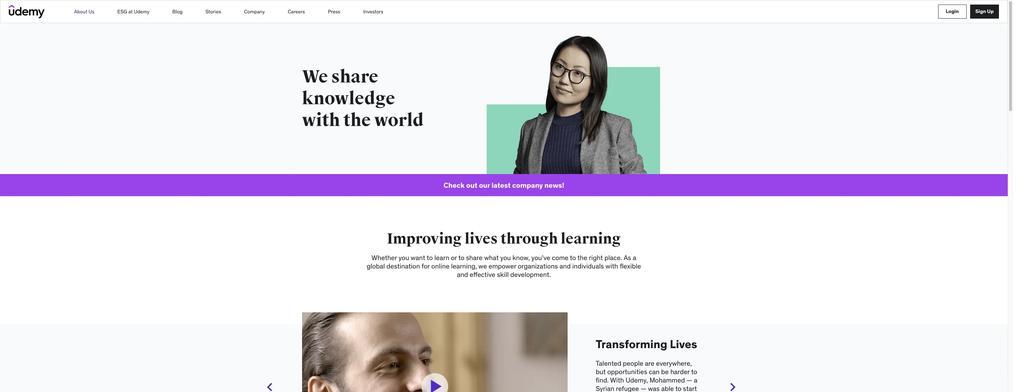 Task type: locate. For each thing, give the bounding box(es) containing it.
we
[[302, 66, 328, 88]]

to right or
[[458, 254, 465, 262]]

you've
[[531, 254, 550, 262]]

online
[[431, 262, 450, 271]]

0 horizontal spatial —
[[641, 385, 646, 392]]

and left individuals
[[560, 262, 571, 271]]

careers
[[288, 8, 305, 15]]

come
[[552, 254, 568, 262]]

global
[[367, 262, 385, 271]]

we
[[479, 262, 487, 271]]

with
[[302, 110, 340, 131], [606, 262, 618, 271]]

everywhere,
[[656, 359, 692, 368]]

1 horizontal spatial share
[[466, 254, 483, 262]]

about
[[74, 8, 87, 15]]

you left the want
[[399, 254, 409, 262]]

0 horizontal spatial a
[[633, 254, 636, 262]]

blog link
[[172, 5, 183, 18]]

share
[[331, 66, 378, 88], [466, 254, 483, 262]]

a right as
[[633, 254, 636, 262]]

1 horizontal spatial and
[[560, 262, 571, 271]]

blog
[[172, 8, 183, 15]]

— left "was"
[[641, 385, 646, 392]]

1 vertical spatial share
[[466, 254, 483, 262]]

1 horizontal spatial a
[[694, 376, 698, 385]]

what
[[484, 254, 499, 262]]

esg
[[117, 8, 127, 15]]

share inside we share knowledge with the world
[[331, 66, 378, 88]]

a
[[633, 254, 636, 262], [694, 376, 698, 385]]

you right what
[[500, 254, 511, 262]]

0 vertical spatial with
[[302, 110, 340, 131]]

udemy,
[[626, 376, 648, 385]]

to
[[427, 254, 433, 262], [458, 254, 465, 262], [570, 254, 576, 262], [691, 368, 697, 376], [675, 385, 682, 392]]

company link
[[244, 5, 265, 18]]

— right the mohammed at the right bottom of the page
[[687, 376, 692, 385]]

syrian
[[596, 385, 614, 392]]

place.
[[605, 254, 622, 262]]

people
[[623, 359, 643, 368]]

0 horizontal spatial share
[[331, 66, 378, 88]]

sign
[[975, 8, 986, 14]]

to right able
[[675, 385, 682, 392]]

you
[[399, 254, 409, 262], [500, 254, 511, 262]]

harder
[[670, 368, 690, 376]]

through
[[501, 230, 558, 248]]

udemy image
[[9, 5, 45, 18]]

1 vertical spatial with
[[606, 262, 618, 271]]

refugee
[[616, 385, 639, 392]]

and left effective
[[457, 271, 468, 279]]

we share knowledge with the world
[[302, 66, 424, 131]]

mohammed
[[650, 376, 685, 385]]

—
[[687, 376, 692, 385], [641, 385, 646, 392]]

0 vertical spatial the
[[343, 110, 371, 131]]

0 vertical spatial a
[[633, 254, 636, 262]]

1 horizontal spatial the
[[578, 254, 587, 262]]

flexible
[[620, 262, 641, 271]]

a right harder
[[694, 376, 698, 385]]

to right harder
[[691, 368, 697, 376]]

or
[[451, 254, 457, 262]]

0 vertical spatial share
[[331, 66, 378, 88]]

login link
[[938, 5, 967, 19]]

udemy
[[134, 8, 149, 15]]

individuals
[[572, 262, 604, 271]]

news!
[[545, 181, 564, 190]]

company
[[244, 8, 265, 15]]

press
[[328, 8, 340, 15]]

about us
[[74, 8, 94, 15]]

latest
[[492, 181, 511, 190]]

with inside whether you want to learn or to share what you know, you've come to the right place. as a global destination for online learning, we empower organizations and individuals with flexible and effective skill development.
[[606, 262, 618, 271]]

improving lives through learning
[[387, 230, 621, 248]]

1 vertical spatial a
[[694, 376, 698, 385]]

1 horizontal spatial with
[[606, 262, 618, 271]]

a inside talented people are everywhere, but opportunities can be harder to find. with udemy, mohammed — a syrian refugee — was able to st
[[694, 376, 698, 385]]

0 horizontal spatial with
[[302, 110, 340, 131]]

find.
[[596, 376, 609, 385]]

to right the want
[[427, 254, 433, 262]]

1 horizontal spatial you
[[500, 254, 511, 262]]

our
[[479, 181, 490, 190]]

1 vertical spatial the
[[578, 254, 587, 262]]

sign up link
[[970, 5, 999, 19]]

able
[[661, 385, 674, 392]]

organizations
[[518, 262, 558, 271]]

as
[[624, 254, 631, 262]]

and
[[560, 262, 571, 271], [457, 271, 468, 279]]

was
[[648, 385, 660, 392]]

the
[[343, 110, 371, 131], [578, 254, 587, 262]]

0 horizontal spatial the
[[343, 110, 371, 131]]

check out our latest company news!
[[444, 181, 564, 190]]

0 horizontal spatial you
[[399, 254, 409, 262]]

world
[[374, 110, 424, 131]]

sign up
[[975, 8, 994, 14]]

the inside we share knowledge with the world
[[343, 110, 371, 131]]

but
[[596, 368, 606, 376]]

want
[[411, 254, 425, 262]]

with
[[610, 376, 624, 385]]

press link
[[328, 5, 341, 18]]



Task type: describe. For each thing, give the bounding box(es) containing it.
whether
[[372, 254, 397, 262]]

skill
[[497, 271, 509, 279]]

about us link
[[74, 5, 95, 18]]

esg at udemy link
[[117, 5, 150, 18]]

transforming
[[596, 337, 667, 352]]

whether you want to learn or to share what you know, you've come to the right place. as a global destination for online learning, we empower organizations and individuals with flexible and effective skill development.
[[367, 254, 641, 279]]

learning
[[561, 230, 621, 248]]

are
[[645, 359, 655, 368]]

2 you from the left
[[500, 254, 511, 262]]

esg at udemy
[[117, 8, 149, 15]]

company
[[512, 181, 543, 190]]

check out our latest company news! link
[[444, 181, 564, 190]]

learn
[[434, 254, 449, 262]]

stories
[[205, 8, 221, 15]]

be
[[661, 368, 669, 376]]

know,
[[513, 254, 530, 262]]

lives
[[465, 230, 498, 248]]

destination
[[387, 262, 420, 271]]

to right come
[[570, 254, 576, 262]]

a inside whether you want to learn or to share what you know, you've come to the right place. as a global destination for online learning, we empower organizations and individuals with flexible and effective skill development.
[[633, 254, 636, 262]]

lives
[[670, 337, 697, 352]]

right
[[589, 254, 603, 262]]

with inside we share knowledge with the world
[[302, 110, 340, 131]]

check
[[444, 181, 465, 190]]

investors
[[363, 8, 383, 15]]

development.
[[510, 271, 551, 279]]

talented
[[596, 359, 621, 368]]

learning,
[[451, 262, 477, 271]]

out
[[466, 181, 477, 190]]

stories link
[[205, 5, 221, 18]]

can
[[649, 368, 660, 376]]

1 horizontal spatial —
[[687, 376, 692, 385]]

knowledge
[[302, 88, 395, 110]]

the inside whether you want to learn or to share what you know, you've come to the right place. as a global destination for online learning, we empower organizations and individuals with flexible and effective skill development.
[[578, 254, 587, 262]]

improving
[[387, 230, 462, 248]]

up
[[987, 8, 994, 14]]

effective
[[470, 271, 495, 279]]

at
[[128, 8, 133, 15]]

talented people are everywhere, but opportunities can be harder to find. with udemy, mohammed — a syrian refugee — was able to st
[[596, 359, 698, 392]]

share inside whether you want to learn or to share what you know, you've come to the right place. as a global destination for online learning, we empower organizations and individuals with flexible and effective skill development.
[[466, 254, 483, 262]]

opportunities
[[607, 368, 647, 376]]

empower
[[489, 262, 516, 271]]

login
[[946, 8, 959, 14]]

1 you from the left
[[399, 254, 409, 262]]

transforming lives
[[596, 337, 697, 352]]

careers link
[[287, 5, 305, 18]]

us
[[89, 8, 94, 15]]

investors link
[[363, 5, 384, 18]]

for
[[422, 262, 430, 271]]

0 horizontal spatial and
[[457, 271, 468, 279]]



Task type: vqa. For each thing, say whether or not it's contained in the screenshot.
Investment,
no



